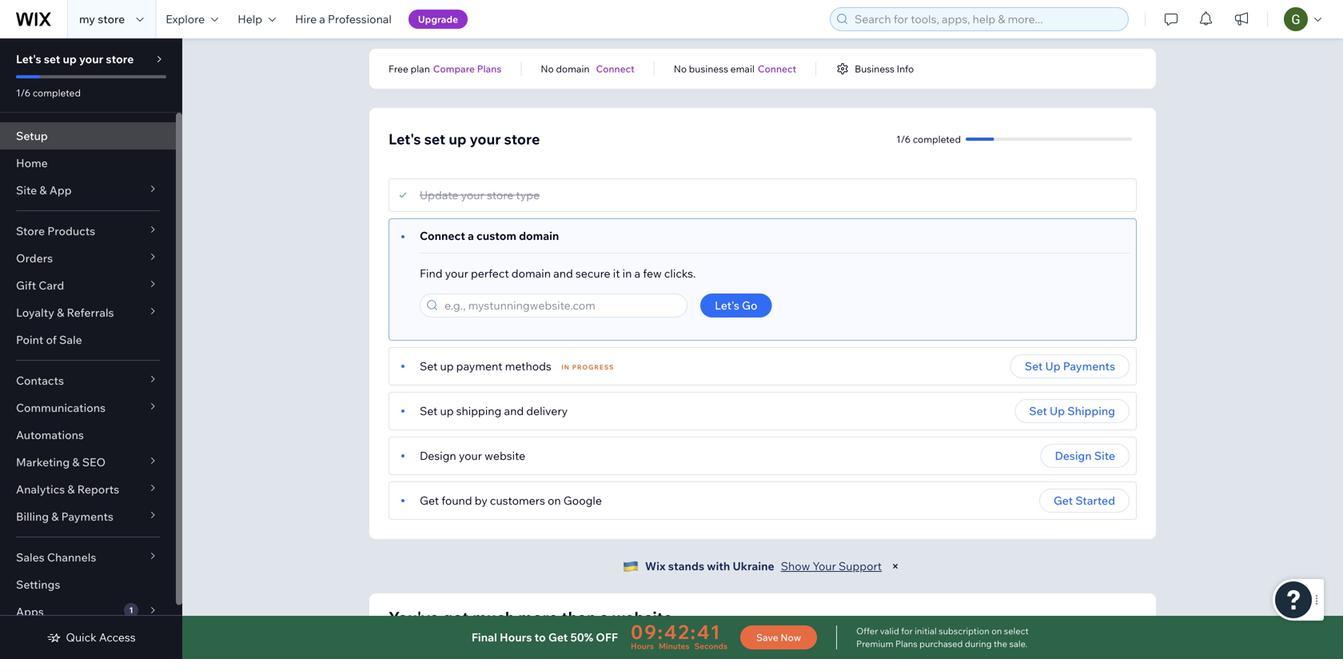 Task type: locate. For each thing, give the bounding box(es) containing it.
payments inside popup button
[[61, 509, 114, 523]]

1 vertical spatial up
[[1050, 404, 1065, 418]]

connect
[[596, 63, 635, 75], [758, 63, 797, 75], [420, 229, 465, 243]]

and left secure
[[554, 266, 573, 280]]

of
[[46, 333, 57, 347]]

1 vertical spatial site
[[1095, 449, 1116, 463]]

orders button
[[0, 245, 176, 272]]

1 vertical spatial website
[[613, 607, 673, 627]]

secure
[[576, 266, 611, 280]]

your down shipping
[[459, 449, 482, 463]]

quick access button
[[47, 630, 136, 645]]

show your support button
[[781, 559, 882, 573]]

2 horizontal spatial get
[[1054, 493, 1073, 507]]

& for analytics
[[67, 482, 75, 496]]

09:42:42 hours minutes seconds
[[631, 620, 728, 651]]

business
[[855, 63, 895, 75]]

design inside button
[[1055, 449, 1092, 463]]

0 vertical spatial let's
[[16, 52, 41, 66]]

1 vertical spatial payments
[[61, 509, 114, 523]]

& right loyalty
[[57, 306, 64, 320]]

1 horizontal spatial and
[[554, 266, 573, 280]]

1 horizontal spatial payments
[[1064, 359, 1116, 373]]

your for update
[[461, 188, 485, 202]]

09:42:42
[[631, 620, 723, 644]]

get left found
[[420, 493, 439, 507]]

find your perfect domain and secure it in a few clicks.
[[420, 266, 696, 280]]

on left "google"
[[548, 493, 561, 507]]

0 horizontal spatial plans
[[477, 63, 502, 75]]

off
[[596, 630, 618, 644]]

up left shipping
[[440, 404, 454, 418]]

custom
[[477, 229, 517, 243]]

& right the billing
[[51, 509, 59, 523]]

hours left to
[[500, 630, 532, 644]]

than
[[562, 607, 596, 627]]

get left started
[[1054, 493, 1073, 507]]

automations
[[16, 428, 84, 442]]

site
[[16, 183, 37, 197], [1095, 449, 1116, 463]]

on inside offer valid for initial subscription on select premium plans purchased during the sale.
[[992, 625, 1002, 637]]

now
[[781, 631, 802, 643]]

2 vertical spatial domain
[[512, 266, 551, 280]]

connect link for no business email connect
[[758, 62, 797, 76]]

up up setup link at top left
[[63, 52, 77, 66]]

email
[[731, 63, 755, 75]]

0 horizontal spatial connect link
[[596, 62, 635, 76]]

set up shipping button
[[1015, 399, 1130, 423]]

your inside sidebar element
[[79, 52, 103, 66]]

0 horizontal spatial set
[[44, 52, 60, 66]]

0 horizontal spatial 1/6 completed
[[16, 87, 81, 99]]

0 horizontal spatial 1/6
[[16, 87, 30, 99]]

type
[[516, 188, 540, 202]]

domain for perfect
[[512, 266, 551, 280]]

0 horizontal spatial and
[[504, 404, 524, 418]]

& left the reports
[[67, 482, 75, 496]]

connect link for no domain connect
[[596, 62, 635, 76]]

set for set up shipping
[[1030, 404, 1048, 418]]

point of sale link
[[0, 326, 176, 354]]

your right find
[[445, 266, 469, 280]]

your up update your store type
[[470, 130, 501, 148]]

payments for set up payments
[[1064, 359, 1116, 373]]

0 vertical spatial set
[[44, 52, 60, 66]]

design
[[420, 449, 456, 463], [1055, 449, 1092, 463]]

professional
[[328, 12, 392, 26]]

let's inside sidebar element
[[16, 52, 41, 66]]

0 vertical spatial 1/6 completed
[[16, 87, 81, 99]]

plans down for
[[896, 638, 918, 649]]

apps
[[16, 605, 44, 619]]

sale.
[[1010, 638, 1028, 649]]

sales
[[16, 550, 45, 564]]

1 horizontal spatial on
[[992, 625, 1002, 637]]

0 vertical spatial completed
[[33, 87, 81, 99]]

design up found
[[420, 449, 456, 463]]

site up started
[[1095, 449, 1116, 463]]

explore
[[166, 12, 205, 26]]

0 vertical spatial up
[[1046, 359, 1061, 373]]

your down my
[[79, 52, 103, 66]]

1 no from the left
[[541, 63, 554, 75]]

1 horizontal spatial get
[[549, 630, 568, 644]]

plans right 'compare'
[[477, 63, 502, 75]]

let's
[[16, 52, 41, 66], [389, 130, 421, 148], [715, 298, 740, 312]]

store down my store
[[106, 52, 134, 66]]

1 horizontal spatial 1/6
[[897, 133, 911, 145]]

1 vertical spatial completed
[[913, 133, 961, 145]]

completed down info
[[913, 133, 961, 145]]

0 horizontal spatial completed
[[33, 87, 81, 99]]

settings link
[[0, 571, 176, 598]]

website up get found by customers on google on the left bottom
[[485, 449, 526, 463]]

2 vertical spatial let's
[[715, 298, 740, 312]]

let's set up your store up update your store type
[[389, 130, 540, 148]]

completed up "setup"
[[33, 87, 81, 99]]

select
[[1004, 625, 1029, 637]]

1/6 down info
[[897, 133, 911, 145]]

design down set up shipping button
[[1055, 449, 1092, 463]]

1 vertical spatial domain
[[519, 229, 559, 243]]

get inside button
[[1054, 493, 1073, 507]]

set
[[420, 359, 438, 373], [1025, 359, 1043, 373], [420, 404, 438, 418], [1030, 404, 1048, 418]]

get started
[[1054, 493, 1116, 507]]

0 horizontal spatial site
[[16, 183, 37, 197]]

1/6 completed up "setup"
[[16, 87, 81, 99]]

0 horizontal spatial payments
[[61, 509, 114, 523]]

loyalty & referrals
[[16, 306, 114, 320]]

channels
[[47, 550, 96, 564]]

0 horizontal spatial design
[[420, 449, 456, 463]]

website
[[485, 449, 526, 463], [613, 607, 673, 627]]

hours inside 09:42:42 hours minutes seconds
[[631, 641, 654, 651]]

by
[[475, 493, 488, 507]]

2 connect link from the left
[[758, 62, 797, 76]]

up
[[1046, 359, 1061, 373], [1050, 404, 1065, 418]]

and
[[554, 266, 573, 280], [504, 404, 524, 418]]

on up the
[[992, 625, 1002, 637]]

1 vertical spatial plans
[[896, 638, 918, 649]]

1 vertical spatial and
[[504, 404, 524, 418]]

connect link
[[596, 62, 635, 76], [758, 62, 797, 76]]

info
[[897, 63, 914, 75]]

& left app
[[40, 183, 47, 197]]

set for set up shipping and delivery
[[420, 404, 438, 418]]

let's set up your store down my
[[16, 52, 134, 66]]

Search for tools, apps, help & more... field
[[850, 8, 1124, 30]]

0 horizontal spatial on
[[548, 493, 561, 507]]

& for site
[[40, 183, 47, 197]]

subscription
[[939, 625, 990, 637]]

a up off
[[600, 607, 609, 627]]

sales channels
[[16, 550, 96, 564]]

no left business
[[674, 63, 687, 75]]

design for design your website
[[420, 449, 456, 463]]

purchased
[[920, 638, 963, 649]]

set up 'update'
[[424, 130, 446, 148]]

website up off
[[613, 607, 673, 627]]

quick
[[66, 630, 97, 644]]

1 vertical spatial on
[[992, 625, 1002, 637]]

let's up 'update'
[[389, 130, 421, 148]]

hire a professional link
[[286, 0, 401, 38]]

no for no business email connect
[[674, 63, 687, 75]]

hire a professional
[[295, 12, 392, 26]]

let's left go
[[715, 298, 740, 312]]

a right in
[[635, 266, 641, 280]]

no right compare plans link
[[541, 63, 554, 75]]

0 vertical spatial let's set up your store
[[16, 52, 134, 66]]

& inside dropdown button
[[72, 455, 80, 469]]

0 vertical spatial plans
[[477, 63, 502, 75]]

up up set up shipping
[[1046, 359, 1061, 373]]

plans inside offer valid for initial subscription on select premium plans purchased during the sale.
[[896, 638, 918, 649]]

let's inside let's go button
[[715, 298, 740, 312]]

& inside dropdown button
[[57, 306, 64, 320]]

it
[[613, 266, 620, 280]]

1 vertical spatial let's set up your store
[[389, 130, 540, 148]]

set up shipping and delivery
[[420, 404, 568, 418]]

1 vertical spatial 1/6
[[897, 133, 911, 145]]

save now button
[[741, 625, 818, 649]]

help
[[238, 12, 262, 26]]

1 horizontal spatial let's
[[389, 130, 421, 148]]

1/6 completed down info
[[897, 133, 961, 145]]

a
[[319, 12, 325, 26], [468, 229, 474, 243], [635, 266, 641, 280], [600, 607, 609, 627]]

design for design site
[[1055, 449, 1092, 463]]

payments inside button
[[1064, 359, 1116, 373]]

let's set up your store
[[16, 52, 134, 66], [389, 130, 540, 148]]

you've
[[389, 607, 439, 627]]

the
[[994, 638, 1008, 649]]

get right to
[[549, 630, 568, 644]]

your right 'update'
[[461, 188, 485, 202]]

2 no from the left
[[674, 63, 687, 75]]

1 horizontal spatial no
[[674, 63, 687, 75]]

0 vertical spatial payments
[[1064, 359, 1116, 373]]

1/6
[[16, 87, 30, 99], [897, 133, 911, 145]]

1 horizontal spatial connect
[[596, 63, 635, 75]]

update your store type
[[420, 188, 540, 202]]

1 horizontal spatial website
[[613, 607, 673, 627]]

quick access
[[66, 630, 136, 644]]

1 horizontal spatial set
[[424, 130, 446, 148]]

0 horizontal spatial get
[[420, 493, 439, 507]]

0 horizontal spatial no
[[541, 63, 554, 75]]

site down home
[[16, 183, 37, 197]]

1 horizontal spatial connect link
[[758, 62, 797, 76]]

1/6 up "setup"
[[16, 87, 30, 99]]

0 horizontal spatial let's set up your store
[[16, 52, 134, 66]]

1 horizontal spatial design
[[1055, 449, 1092, 463]]

my store
[[79, 12, 125, 26]]

business info
[[855, 63, 914, 75]]

0 horizontal spatial hours
[[500, 630, 532, 644]]

set inside sidebar element
[[44, 52, 60, 66]]

up up 'update'
[[449, 130, 467, 148]]

2 horizontal spatial let's
[[715, 298, 740, 312]]

2 design from the left
[[1055, 449, 1092, 463]]

0 horizontal spatial website
[[485, 449, 526, 463]]

shipping
[[1068, 404, 1116, 418]]

customers
[[490, 493, 545, 507]]

set up payments button
[[1011, 354, 1130, 378]]

1 horizontal spatial hours
[[631, 641, 654, 651]]

site & app
[[16, 183, 72, 197]]

1 vertical spatial 1/6 completed
[[897, 133, 961, 145]]

1 horizontal spatial plans
[[896, 638, 918, 649]]

0 vertical spatial site
[[16, 183, 37, 197]]

set for set up payments
[[1025, 359, 1043, 373]]

save now
[[757, 631, 802, 643]]

1 horizontal spatial site
[[1095, 449, 1116, 463]]

business
[[689, 63, 729, 75]]

0 vertical spatial on
[[548, 493, 561, 507]]

0 horizontal spatial let's
[[16, 52, 41, 66]]

with
[[707, 559, 731, 573]]

1 design from the left
[[420, 449, 456, 463]]

analytics & reports button
[[0, 476, 176, 503]]

let's up "setup"
[[16, 52, 41, 66]]

up left shipping
[[1050, 404, 1065, 418]]

1 horizontal spatial let's set up your store
[[389, 130, 540, 148]]

payments up shipping
[[1064, 359, 1116, 373]]

a right hire at left
[[319, 12, 325, 26]]

site inside popup button
[[16, 183, 37, 197]]

access
[[99, 630, 136, 644]]

gift
[[16, 278, 36, 292]]

offer
[[857, 625, 878, 637]]

payments down "analytics & reports" popup button
[[61, 509, 114, 523]]

&
[[40, 183, 47, 197], [57, 306, 64, 320], [72, 455, 80, 469], [67, 482, 75, 496], [51, 509, 59, 523]]

seconds
[[695, 641, 728, 651]]

& left seo
[[72, 455, 80, 469]]

hours left minutes
[[631, 641, 654, 651]]

home
[[16, 156, 48, 170]]

set up "setup"
[[44, 52, 60, 66]]

1 connect link from the left
[[596, 62, 635, 76]]

completed
[[33, 87, 81, 99], [913, 133, 961, 145]]

point
[[16, 333, 43, 347]]

0 vertical spatial 1/6
[[16, 87, 30, 99]]

and left delivery at the left of the page
[[504, 404, 524, 418]]



Task type: describe. For each thing, give the bounding box(es) containing it.
referrals
[[67, 306, 114, 320]]

store left "type"
[[487, 188, 514, 202]]

analytics
[[16, 482, 65, 496]]

up inside sidebar element
[[63, 52, 77, 66]]

sidebar element
[[0, 38, 182, 659]]

home link
[[0, 150, 176, 177]]

you've got much more than a website
[[389, 607, 673, 627]]

your for find
[[445, 266, 469, 280]]

domain for custom
[[519, 229, 559, 243]]

connect a custom domain
[[420, 229, 559, 243]]

show
[[781, 559, 811, 573]]

to
[[535, 630, 546, 644]]

store products button
[[0, 218, 176, 245]]

during
[[965, 638, 992, 649]]

your for design
[[459, 449, 482, 463]]

orders
[[16, 251, 53, 265]]

started
[[1076, 493, 1116, 507]]

payments for billing & payments
[[61, 509, 114, 523]]

go
[[742, 298, 758, 312]]

0 vertical spatial website
[[485, 449, 526, 463]]

communications
[[16, 401, 106, 415]]

much
[[473, 607, 515, 627]]

billing & payments
[[16, 509, 114, 523]]

site & app button
[[0, 177, 176, 204]]

completed inside sidebar element
[[33, 87, 81, 99]]

set for set up payment methods
[[420, 359, 438, 373]]

loyalty
[[16, 306, 54, 320]]

hours for final
[[500, 630, 532, 644]]

marketing
[[16, 455, 70, 469]]

& for marketing
[[72, 455, 80, 469]]

0 horizontal spatial connect
[[420, 229, 465, 243]]

& for loyalty
[[57, 306, 64, 320]]

gift card button
[[0, 272, 176, 299]]

1/6 completed inside sidebar element
[[16, 87, 81, 99]]

payment
[[456, 359, 503, 373]]

1 horizontal spatial 1/6 completed
[[897, 133, 961, 145]]

up for shipping
[[1050, 404, 1065, 418]]

a left custom
[[468, 229, 474, 243]]

no business email connect
[[674, 63, 797, 75]]

compare plans link
[[433, 62, 502, 76]]

communications button
[[0, 394, 176, 422]]

e.g., mystunningwebsite.com field
[[440, 294, 682, 317]]

1 horizontal spatial completed
[[913, 133, 961, 145]]

up for payments
[[1046, 359, 1061, 373]]

site inside button
[[1095, 449, 1116, 463]]

store up "type"
[[504, 130, 540, 148]]

initial
[[915, 625, 937, 637]]

let's go button
[[701, 294, 772, 318]]

products
[[47, 224, 95, 238]]

final hours to get 50% off
[[472, 630, 618, 644]]

upgrade button
[[409, 10, 468, 29]]

in
[[562, 363, 570, 371]]

store inside sidebar element
[[106, 52, 134, 66]]

& for billing
[[51, 509, 59, 523]]

in
[[623, 266, 632, 280]]

google
[[564, 493, 602, 507]]

billing
[[16, 509, 49, 523]]

valid
[[880, 625, 900, 637]]

seo
[[82, 455, 106, 469]]

store right my
[[98, 12, 125, 26]]

ukraine
[[733, 559, 775, 573]]

app
[[49, 183, 72, 197]]

offer valid for initial subscription on select premium plans purchased during the sale.
[[857, 625, 1029, 649]]

get for get found by customers on google
[[420, 493, 439, 507]]

got
[[443, 607, 469, 627]]

upgrade
[[418, 13, 458, 25]]

in progress
[[562, 363, 615, 371]]

point of sale
[[16, 333, 82, 347]]

1/6 inside sidebar element
[[16, 87, 30, 99]]

settings
[[16, 577, 60, 591]]

automations link
[[0, 422, 176, 449]]

free plan compare plans
[[389, 63, 502, 75]]

stands
[[668, 559, 705, 573]]

0 vertical spatial domain
[[556, 63, 590, 75]]

1
[[129, 605, 133, 615]]

50%
[[571, 630, 594, 644]]

clicks.
[[665, 266, 696, 280]]

store
[[16, 224, 45, 238]]

sales channels button
[[0, 544, 176, 571]]

hire
[[295, 12, 317, 26]]

setup
[[16, 129, 48, 143]]

support
[[839, 559, 882, 573]]

get for get started
[[1054, 493, 1073, 507]]

found
[[442, 493, 472, 507]]

hours for 09:42:42
[[631, 641, 654, 651]]

billing & payments button
[[0, 503, 176, 530]]

sale
[[59, 333, 82, 347]]

save
[[757, 631, 779, 643]]

find
[[420, 266, 443, 280]]

0 vertical spatial and
[[554, 266, 573, 280]]

no for no domain connect
[[541, 63, 554, 75]]

setup link
[[0, 122, 176, 150]]

1 vertical spatial set
[[424, 130, 446, 148]]

marketing & seo button
[[0, 449, 176, 476]]

progress
[[572, 363, 615, 371]]

2 horizontal spatial connect
[[758, 63, 797, 75]]

delivery
[[527, 404, 568, 418]]

design site
[[1055, 449, 1116, 463]]

contacts
[[16, 374, 64, 388]]

final
[[472, 630, 497, 644]]

minutes
[[659, 641, 690, 651]]

plan
[[411, 63, 430, 75]]

up left payment
[[440, 359, 454, 373]]

1 vertical spatial let's
[[389, 130, 421, 148]]

help button
[[228, 0, 286, 38]]

let's go
[[715, 298, 758, 312]]

set up payment methods
[[420, 359, 552, 373]]

let's set up your store inside sidebar element
[[16, 52, 134, 66]]

compare
[[433, 63, 475, 75]]

business info button
[[836, 62, 914, 76]]



Task type: vqa. For each thing, say whether or not it's contained in the screenshot.
point
yes



